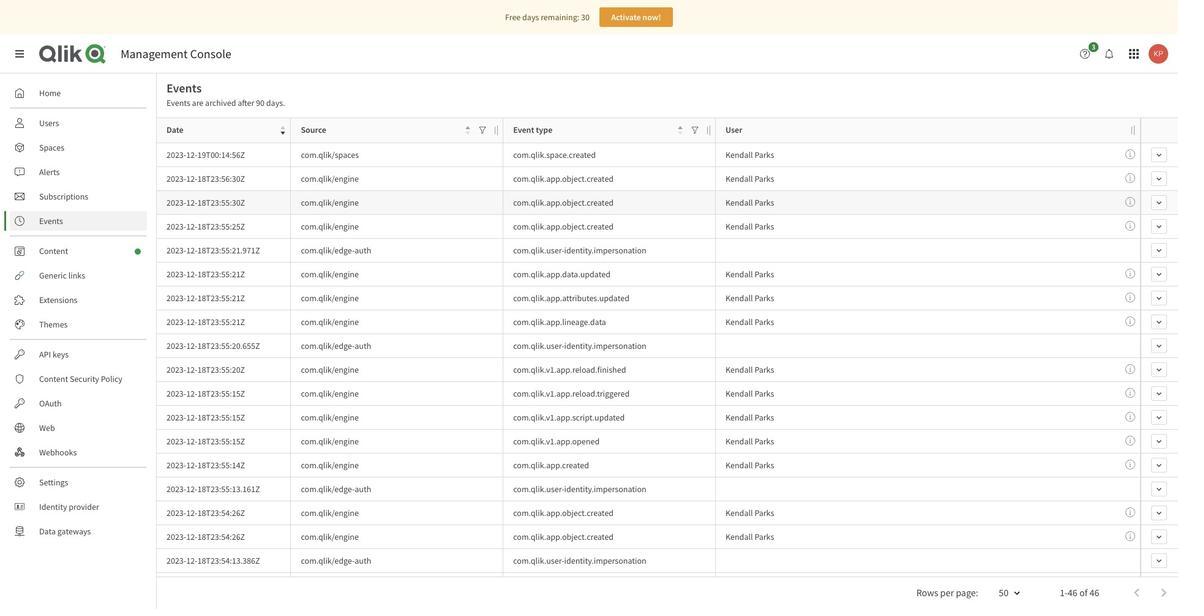 Task type: describe. For each thing, give the bounding box(es) containing it.
5 2023- from the top
[[167, 245, 186, 256]]

5 com.qlik.app.object.created from the top
[[514, 532, 614, 543]]

console
[[190, 46, 232, 61]]

17 12- from the top
[[186, 532, 198, 543]]

9 12- from the top
[[186, 341, 198, 352]]

2023-12-18t23:55:15z for com.qlik.v1.app.script.updated
[[167, 412, 245, 423]]

18t23:55:21z for com.qlik.app.lineage.data
[[198, 317, 245, 328]]

2 2023- from the top
[[167, 173, 186, 184]]

now!
[[643, 12, 662, 23]]

activate now! link
[[600, 7, 673, 27]]

18t23:55:14z
[[198, 460, 245, 471]]

18t23:54:13.386z
[[198, 556, 260, 567]]

com.qlik/edge-auth for 18t23:55:13.161z
[[301, 484, 371, 495]]

3 12- from the top
[[186, 197, 198, 208]]

activate now!
[[612, 12, 662, 23]]

1-46 of 46
[[1061, 587, 1100, 599]]

api
[[39, 349, 51, 360]]

2023-12-18t23:55:21z for com.qlik.app.data.updated
[[167, 269, 245, 280]]

subscriptions link
[[10, 187, 147, 206]]

4 com.qlik/engine from the top
[[301, 269, 359, 280]]

18t23:56:30z
[[198, 173, 245, 184]]

16 2023- from the top
[[167, 508, 186, 519]]

com.qlik.app.attributes.updated
[[514, 293, 630, 304]]

alerts
[[39, 167, 60, 178]]

12 parks from the top
[[755, 460, 775, 471]]

5 12- from the top
[[186, 245, 198, 256]]

13 kendall parks from the top
[[726, 508, 775, 519]]

8 2023- from the top
[[167, 317, 186, 328]]

event type button
[[514, 122, 683, 139]]

identity provider
[[39, 502, 99, 513]]

2023-12-18t23:55:14z
[[167, 460, 245, 471]]

links
[[68, 270, 85, 281]]

50
[[999, 587, 1009, 599]]

event
[[514, 125, 535, 136]]

settings link
[[10, 473, 147, 493]]

generic links
[[39, 270, 85, 281]]

web link
[[10, 418, 147, 438]]

content security policy
[[39, 374, 122, 385]]

11 com.qlik/engine from the top
[[301, 460, 359, 471]]

8 com.qlik/engine from the top
[[301, 388, 359, 399]]

content for content security policy
[[39, 374, 68, 385]]

7 kendall parks from the top
[[726, 317, 775, 328]]

6 kendall parks from the top
[[726, 293, 775, 304]]

1 12- from the top
[[186, 149, 198, 161]]

1 2023- from the top
[[167, 149, 186, 161]]

data gateways link
[[10, 522, 147, 542]]

com.qlik.app.lineage.data
[[514, 317, 607, 328]]

rows per page:
[[917, 587, 979, 599]]

com.qlik.user- for 2023-12-18t23:55:20.655z
[[514, 341, 565, 352]]

14 parks from the top
[[755, 532, 775, 543]]

14 kendall parks from the top
[[726, 532, 775, 543]]

events for events events are archived after 90 days.
[[167, 80, 202, 96]]

2023-12-18t23:55:15z for com.qlik.v1.app.opened
[[167, 436, 245, 447]]

2 com.qlik/engine from the top
[[301, 197, 359, 208]]

management console
[[121, 46, 232, 61]]

2 12- from the top
[[186, 173, 198, 184]]

management console element
[[121, 46, 232, 61]]

7 kendall from the top
[[726, 317, 753, 328]]

13 parks from the top
[[755, 508, 775, 519]]

3 com.qlik/engine from the top
[[301, 221, 359, 232]]

1 parks from the top
[[755, 149, 775, 161]]

content security policy link
[[10, 369, 147, 389]]

identity provider link
[[10, 498, 147, 517]]

1 18t23:54:26z from the top
[[198, 508, 245, 519]]

keys
[[53, 349, 69, 360]]

13 kendall from the top
[[726, 508, 753, 519]]

2 46 from the left
[[1090, 587, 1100, 599]]

com.qlik.space.created
[[514, 149, 596, 161]]

3 2023- from the top
[[167, 197, 186, 208]]

13 2023- from the top
[[167, 436, 186, 447]]

50 button
[[985, 583, 1029, 604]]

content for content
[[39, 246, 68, 257]]

new connector image
[[135, 249, 141, 255]]

archived
[[205, 97, 236, 108]]

11 2023- from the top
[[167, 388, 186, 399]]

com.qlik/edge- for 2023-12-18t23:55:21.971z
[[301, 245, 355, 256]]

18t23:55:21.971z
[[198, 245, 260, 256]]

9 2023- from the top
[[167, 341, 186, 352]]

5 kendall parks from the top
[[726, 269, 775, 280]]

11 kendall from the top
[[726, 436, 753, 447]]

14 2023- from the top
[[167, 460, 186, 471]]

2023-12-18t23:54:13.386z
[[167, 556, 260, 567]]

com.qlik.user- for 2023-12-18t23:55:21.971z
[[514, 245, 565, 256]]

free
[[506, 12, 521, 23]]

2023-12-18t23:55:25z
[[167, 221, 245, 232]]

com.qlik.app.data.updated
[[514, 269, 611, 280]]

2023-12-18t23:55:30z
[[167, 197, 245, 208]]

4 kendall parks from the top
[[726, 221, 775, 232]]

11 parks from the top
[[755, 436, 775, 447]]

15 2023- from the top
[[167, 484, 186, 495]]

12 com.qlik/engine from the top
[[301, 508, 359, 519]]

remaining:
[[541, 12, 580, 23]]

days
[[523, 12, 539, 23]]

9 kendall from the top
[[726, 388, 753, 399]]

alerts link
[[10, 162, 147, 182]]

4 com.qlik.app.object.created from the top
[[514, 508, 614, 519]]

17 2023- from the top
[[167, 532, 186, 543]]

4 parks from the top
[[755, 221, 775, 232]]

generic links link
[[10, 266, 147, 286]]

com.qlik.v1.app.reload.triggered
[[514, 388, 630, 399]]

3 kendall from the top
[[726, 197, 753, 208]]

10 parks from the top
[[755, 412, 775, 423]]

2 parks from the top
[[755, 173, 775, 184]]

2023-12-18t23:55:21z for com.qlik.app.attributes.updated
[[167, 293, 245, 304]]

7 12- from the top
[[186, 293, 198, 304]]

1 46 from the left
[[1068, 587, 1078, 599]]

8 kendall from the top
[[726, 365, 753, 376]]

are
[[192, 97, 204, 108]]

10 kendall parks from the top
[[726, 412, 775, 423]]

18t23:55:21z for com.qlik.app.attributes.updated
[[198, 293, 245, 304]]

1 kendall parks from the top
[[726, 149, 775, 161]]

auth for 2023-12-18t23:55:13.161z
[[355, 484, 371, 495]]

management
[[121, 46, 188, 61]]

18t23:55:30z
[[198, 197, 245, 208]]

4 12- from the top
[[186, 221, 198, 232]]

generic
[[39, 270, 67, 281]]

14 12- from the top
[[186, 460, 198, 471]]

extensions link
[[10, 290, 147, 310]]

9 parks from the top
[[755, 388, 775, 399]]

oauth
[[39, 398, 62, 409]]

activate
[[612, 12, 641, 23]]

2023-12-18t23:55:21.971z
[[167, 245, 260, 256]]

settings
[[39, 477, 68, 488]]

policy
[[101, 374, 122, 385]]

extensions
[[39, 295, 77, 306]]

19t00:14:56z
[[198, 149, 245, 161]]

2023-12-18t23:55:20z
[[167, 365, 245, 376]]

11 kendall parks from the top
[[726, 436, 775, 447]]

2023-12-18t23:55:21z for com.qlik.app.lineage.data
[[167, 317, 245, 328]]

10 2023- from the top
[[167, 365, 186, 376]]

api keys link
[[10, 345, 147, 365]]

event type
[[514, 125, 553, 136]]

events events are archived after 90 days.
[[167, 80, 285, 108]]

1 2023-12-18t23:54:26z from the top
[[167, 508, 245, 519]]

2 kendall parks from the top
[[726, 173, 775, 184]]

12 kendall from the top
[[726, 460, 753, 471]]

3 parks from the top
[[755, 197, 775, 208]]

subscriptions
[[39, 191, 88, 202]]

auth for 2023-12-18t23:54:13.386z
[[355, 556, 371, 567]]

5 parks from the top
[[755, 269, 775, 280]]

7 com.qlik/engine from the top
[[301, 365, 359, 376]]

webhooks
[[39, 447, 77, 458]]

12 2023- from the top
[[167, 412, 186, 423]]

13 12- from the top
[[186, 436, 198, 447]]

date button
[[167, 122, 286, 139]]

6 parks from the top
[[755, 293, 775, 304]]

18t23:55:20z
[[198, 365, 245, 376]]

4 kendall from the top
[[726, 221, 753, 232]]

90
[[256, 97, 265, 108]]



Task type: vqa. For each thing, say whether or not it's contained in the screenshot.
anyone at 0th3gg3ujr1lzcu field associated with User who can create, update, and delete a glossary, and approve, edit, and delete terms
no



Task type: locate. For each thing, give the bounding box(es) containing it.
days.
[[266, 97, 285, 108]]

com.qlik.user-identity.impersonation for 18t23:54:13.386z
[[514, 556, 647, 567]]

identity.impersonation for 2023-12-18t23:55:20.655z
[[565, 341, 647, 352]]

6 kendall from the top
[[726, 293, 753, 304]]

provider
[[69, 502, 99, 513]]

8 kendall parks from the top
[[726, 365, 775, 376]]

identity.impersonation
[[565, 245, 647, 256], [565, 341, 647, 352], [565, 484, 647, 495], [565, 556, 647, 567]]

8 parks from the top
[[755, 365, 775, 376]]

0 vertical spatial 18t23:55:21z
[[198, 269, 245, 280]]

com.qlik/edge- for 2023-12-18t23:54:13.386z
[[301, 556, 355, 567]]

oauth link
[[10, 394, 147, 414]]

security
[[70, 374, 99, 385]]

2 vertical spatial 18t23:55:21z
[[198, 317, 245, 328]]

18t23:55:15z for com.qlik.v1.app.opened
[[198, 436, 245, 447]]

1 vertical spatial 18t23:55:21z
[[198, 293, 245, 304]]

3 com.qlik.user- from the top
[[514, 484, 565, 495]]

1 kendall from the top
[[726, 149, 753, 161]]

2 kendall from the top
[[726, 173, 753, 184]]

0 vertical spatial 2023-12-18t23:54:26z
[[167, 508, 245, 519]]

events link
[[10, 211, 147, 231]]

1 vertical spatial content
[[39, 374, 68, 385]]

12-
[[186, 149, 198, 161], [186, 173, 198, 184], [186, 197, 198, 208], [186, 221, 198, 232], [186, 245, 198, 256], [186, 269, 198, 280], [186, 293, 198, 304], [186, 317, 198, 328], [186, 341, 198, 352], [186, 365, 198, 376], [186, 388, 198, 399], [186, 412, 198, 423], [186, 436, 198, 447], [186, 460, 198, 471], [186, 484, 198, 495], [186, 508, 198, 519], [186, 532, 198, 543], [186, 556, 198, 567]]

page:
[[957, 587, 979, 599]]

com.qlik/edge-
[[301, 245, 355, 256], [301, 341, 355, 352], [301, 484, 355, 495], [301, 556, 355, 567]]

1 com.qlik/engine from the top
[[301, 173, 359, 184]]

10 kendall from the top
[[726, 412, 753, 423]]

1 com.qlik.user- from the top
[[514, 245, 565, 256]]

2 vertical spatial 2023-12-18t23:55:21z
[[167, 317, 245, 328]]

com.qlik.app.created
[[514, 460, 589, 471]]

3 18t23:55:21z from the top
[[198, 317, 245, 328]]

com.qlik/edge-auth for 18t23:54:13.386z
[[301, 556, 371, 567]]

com.qlik.v1.app.script.updated
[[514, 412, 625, 423]]

2023-12-18t23:54:26z up 2023-12-18t23:54:13.386z
[[167, 532, 245, 543]]

com.qlik.user-identity.impersonation for 18t23:55:13.161z
[[514, 484, 647, 495]]

2023-12-19t00:14:56z
[[167, 149, 245, 161]]

12 kendall parks from the top
[[726, 460, 775, 471]]

com.qlik/engine
[[301, 173, 359, 184], [301, 197, 359, 208], [301, 221, 359, 232], [301, 269, 359, 280], [301, 293, 359, 304], [301, 317, 359, 328], [301, 365, 359, 376], [301, 388, 359, 399], [301, 412, 359, 423], [301, 436, 359, 447], [301, 460, 359, 471], [301, 508, 359, 519], [301, 532, 359, 543]]

kendall parks
[[726, 149, 775, 161], [726, 173, 775, 184], [726, 197, 775, 208], [726, 221, 775, 232], [726, 269, 775, 280], [726, 293, 775, 304], [726, 317, 775, 328], [726, 365, 775, 376], [726, 388, 775, 399], [726, 412, 775, 423], [726, 436, 775, 447], [726, 460, 775, 471], [726, 508, 775, 519], [726, 532, 775, 543]]

18t23:55:15z for com.qlik.v1.app.script.updated
[[198, 412, 245, 423]]

1 vertical spatial 2023-12-18t23:54:26z
[[167, 532, 245, 543]]

6 2023- from the top
[[167, 269, 186, 280]]

events for events
[[39, 216, 63, 227]]

18t23:54:26z down 18t23:55:13.161z
[[198, 508, 245, 519]]

1 com.qlik/edge-auth from the top
[[301, 245, 371, 256]]

com.qlik.user- for 2023-12-18t23:55:13.161z
[[514, 484, 565, 495]]

2 com.qlik.app.object.created from the top
[[514, 197, 614, 208]]

2 2023-12-18t23:54:26z from the top
[[167, 532, 245, 543]]

identity
[[39, 502, 67, 513]]

gateways
[[57, 526, 91, 537]]

1 com.qlik/edge- from the top
[[301, 245, 355, 256]]

7 parks from the top
[[755, 317, 775, 328]]

identity.impersonation for 2023-12-18t23:54:13.386z
[[565, 556, 647, 567]]

api keys
[[39, 349, 69, 360]]

2 auth from the top
[[355, 341, 371, 352]]

16 12- from the top
[[186, 508, 198, 519]]

3
[[1092, 42, 1096, 51]]

3 auth from the top
[[355, 484, 371, 495]]

1 vertical spatial 18t23:54:26z
[[198, 532, 245, 543]]

com.qlik/edge- for 2023-12-18t23:55:20.655z
[[301, 341, 355, 352]]

1 2023-12-18t23:55:21z from the top
[[167, 269, 245, 280]]

2023-12-18t23:54:26z
[[167, 508, 245, 519], [167, 532, 245, 543]]

3 18t23:55:15z from the top
[[198, 436, 245, 447]]

30
[[581, 12, 590, 23]]

parks
[[755, 149, 775, 161], [755, 173, 775, 184], [755, 197, 775, 208], [755, 221, 775, 232], [755, 269, 775, 280], [755, 293, 775, 304], [755, 317, 775, 328], [755, 365, 775, 376], [755, 388, 775, 399], [755, 412, 775, 423], [755, 436, 775, 447], [755, 460, 775, 471], [755, 508, 775, 519], [755, 532, 775, 543]]

15 12- from the top
[[186, 484, 198, 495]]

3 button
[[1076, 42, 1103, 64]]

events
[[167, 80, 202, 96], [167, 97, 190, 108], [39, 216, 63, 227]]

content up generic at the top left of the page
[[39, 246, 68, 257]]

close sidebar menu image
[[15, 49, 25, 59]]

12 12- from the top
[[186, 412, 198, 423]]

home link
[[10, 83, 147, 103]]

kendall parks image
[[1149, 44, 1169, 64]]

2 vertical spatial events
[[39, 216, 63, 227]]

date
[[167, 125, 184, 136]]

free days remaining: 30
[[506, 12, 590, 23]]

2 2023-12-18t23:55:15z from the top
[[167, 412, 245, 423]]

46 right of
[[1090, 587, 1100, 599]]

1 18t23:55:21z from the top
[[198, 269, 245, 280]]

9 com.qlik/engine from the top
[[301, 412, 359, 423]]

themes link
[[10, 315, 147, 335]]

18t23:55:25z
[[198, 221, 245, 232]]

1-
[[1061, 587, 1068, 599]]

content down api keys
[[39, 374, 68, 385]]

source
[[301, 125, 326, 136]]

auth for 2023-12-18t23:55:20.655z
[[355, 341, 371, 352]]

5 com.qlik/engine from the top
[[301, 293, 359, 304]]

1 vertical spatial 2023-12-18t23:55:15z
[[167, 412, 245, 423]]

18t23:55:15z for com.qlik.v1.app.reload.triggered
[[198, 388, 245, 399]]

events up are
[[167, 80, 202, 96]]

2023-12-18t23:55:15z for com.qlik.v1.app.reload.triggered
[[167, 388, 245, 399]]

1 horizontal spatial 46
[[1090, 587, 1100, 599]]

3 kendall parks from the top
[[726, 197, 775, 208]]

6 12- from the top
[[186, 269, 198, 280]]

2 18t23:55:21z from the top
[[198, 293, 245, 304]]

1 vertical spatial 18t23:55:15z
[[198, 412, 245, 423]]

4 com.qlik/edge- from the top
[[301, 556, 355, 567]]

1 auth from the top
[[355, 245, 371, 256]]

per
[[941, 587, 955, 599]]

data
[[39, 526, 56, 537]]

4 com.qlik.user-identity.impersonation from the top
[[514, 556, 647, 567]]

1 identity.impersonation from the top
[[565, 245, 647, 256]]

1 vertical spatial events
[[167, 97, 190, 108]]

5 kendall from the top
[[726, 269, 753, 280]]

content link
[[10, 241, 147, 261]]

13 com.qlik/engine from the top
[[301, 532, 359, 543]]

identity.impersonation for 2023-12-18t23:55:21.971z
[[565, 245, 647, 256]]

18 2023- from the top
[[167, 556, 186, 567]]

2023-12-18t23:55:13.161z
[[167, 484, 260, 495]]

type
[[536, 125, 553, 136]]

18t23:54:26z
[[198, 508, 245, 519], [198, 532, 245, 543]]

3 com.qlik.app.object.created from the top
[[514, 221, 614, 232]]

com.qlik.user- for 2023-12-18t23:54:13.386z
[[514, 556, 565, 567]]

user
[[726, 125, 743, 136]]

com.qlik.user-identity.impersonation for 18t23:55:21.971z
[[514, 245, 647, 256]]

identity.impersonation for 2023-12-18t23:55:13.161z
[[565, 484, 647, 495]]

4 auth from the top
[[355, 556, 371, 567]]

2023-12-18t23:56:30z
[[167, 173, 245, 184]]

18t23:55:13.161z
[[198, 484, 260, 495]]

events left are
[[167, 97, 190, 108]]

4 2023- from the top
[[167, 221, 186, 232]]

2 vertical spatial 18t23:55:15z
[[198, 436, 245, 447]]

spaces link
[[10, 138, 147, 157]]

18t23:55:21z for com.qlik.app.data.updated
[[198, 269, 245, 280]]

10 12- from the top
[[186, 365, 198, 376]]

events down subscriptions
[[39, 216, 63, 227]]

3 com.qlik.user-identity.impersonation from the top
[[514, 484, 647, 495]]

2 2023-12-18t23:55:21z from the top
[[167, 293, 245, 304]]

com.qlik/edge-auth for 18t23:55:20.655z
[[301, 341, 371, 352]]

8 12- from the top
[[186, 317, 198, 328]]

6 com.qlik/engine from the top
[[301, 317, 359, 328]]

source button
[[301, 122, 471, 139]]

0 vertical spatial content
[[39, 246, 68, 257]]

0 vertical spatial 2023-12-18t23:55:15z
[[167, 388, 245, 399]]

0 vertical spatial 2023-12-18t23:55:21z
[[167, 269, 245, 280]]

com.qlik.user-
[[514, 245, 565, 256], [514, 341, 565, 352], [514, 484, 565, 495], [514, 556, 565, 567]]

2023-12-18t23:54:26z down '2023-12-18t23:55:13.161z'
[[167, 508, 245, 519]]

3 2023-12-18t23:55:21z from the top
[[167, 317, 245, 328]]

2 18t23:54:26z from the top
[[198, 532, 245, 543]]

18t23:54:26z up 18t23:54:13.386z
[[198, 532, 245, 543]]

0 vertical spatial 18t23:54:26z
[[198, 508, 245, 519]]

events inside 'events' link
[[39, 216, 63, 227]]

2 com.qlik.user-identity.impersonation from the top
[[514, 341, 647, 352]]

2023-12-18t23:55:15z
[[167, 388, 245, 399], [167, 412, 245, 423], [167, 436, 245, 447]]

auth for 2023-12-18t23:55:21.971z
[[355, 245, 371, 256]]

com.qlik.user-identity.impersonation
[[514, 245, 647, 256], [514, 341, 647, 352], [514, 484, 647, 495], [514, 556, 647, 567]]

webhooks link
[[10, 443, 147, 463]]

2 identity.impersonation from the top
[[565, 341, 647, 352]]

of
[[1080, 587, 1088, 599]]

com.qlik/spaces
[[301, 149, 359, 161]]

0 vertical spatial 18t23:55:15z
[[198, 388, 245, 399]]

spaces
[[39, 142, 64, 153]]

10 com.qlik/engine from the top
[[301, 436, 359, 447]]

home
[[39, 88, 61, 99]]

2023-
[[167, 149, 186, 161], [167, 173, 186, 184], [167, 197, 186, 208], [167, 221, 186, 232], [167, 245, 186, 256], [167, 269, 186, 280], [167, 293, 186, 304], [167, 317, 186, 328], [167, 341, 186, 352], [167, 365, 186, 376], [167, 388, 186, 399], [167, 412, 186, 423], [167, 436, 186, 447], [167, 460, 186, 471], [167, 484, 186, 495], [167, 508, 186, 519], [167, 532, 186, 543], [167, 556, 186, 567]]

com.qlik/edge- for 2023-12-18t23:55:13.161z
[[301, 484, 355, 495]]

web
[[39, 423, 55, 434]]

rows
[[917, 587, 939, 599]]

1 com.qlik.user-identity.impersonation from the top
[[514, 245, 647, 256]]

46 left of
[[1068, 587, 1078, 599]]

4 com.qlik/edge-auth from the top
[[301, 556, 371, 567]]

18 12- from the top
[[186, 556, 198, 567]]

themes
[[39, 319, 68, 330]]

3 com.qlik/edge- from the top
[[301, 484, 355, 495]]

9 kendall parks from the top
[[726, 388, 775, 399]]

14 kendall from the top
[[726, 532, 753, 543]]

com.qlik/edge-auth for 18t23:55:21.971z
[[301, 245, 371, 256]]

3 com.qlik/edge-auth from the top
[[301, 484, 371, 495]]

1 2023-12-18t23:55:15z from the top
[[167, 388, 245, 399]]

com.qlik.user-identity.impersonation for 18t23:55:20.655z
[[514, 341, 647, 352]]

2023-12-18t23:55:20.655z
[[167, 341, 260, 352]]

0 vertical spatial events
[[167, 80, 202, 96]]

com.qlik/edge-auth
[[301, 245, 371, 256], [301, 341, 371, 352], [301, 484, 371, 495], [301, 556, 371, 567]]

1 vertical spatial 2023-12-18t23:55:21z
[[167, 293, 245, 304]]

0 horizontal spatial 46
[[1068, 587, 1078, 599]]

auth
[[355, 245, 371, 256], [355, 341, 371, 352], [355, 484, 371, 495], [355, 556, 371, 567]]

navigation pane element
[[0, 78, 156, 547]]

7 2023- from the top
[[167, 293, 186, 304]]

after
[[238, 97, 254, 108]]

com.qlik.v1.app.reload.finished
[[514, 365, 626, 376]]

users link
[[10, 113, 147, 133]]

2 content from the top
[[39, 374, 68, 385]]

1 18t23:55:15z from the top
[[198, 388, 245, 399]]

2 com.qlik/edge-auth from the top
[[301, 341, 371, 352]]

2 18t23:55:15z from the top
[[198, 412, 245, 423]]

11 12- from the top
[[186, 388, 198, 399]]

2 vertical spatial 2023-12-18t23:55:15z
[[167, 436, 245, 447]]



